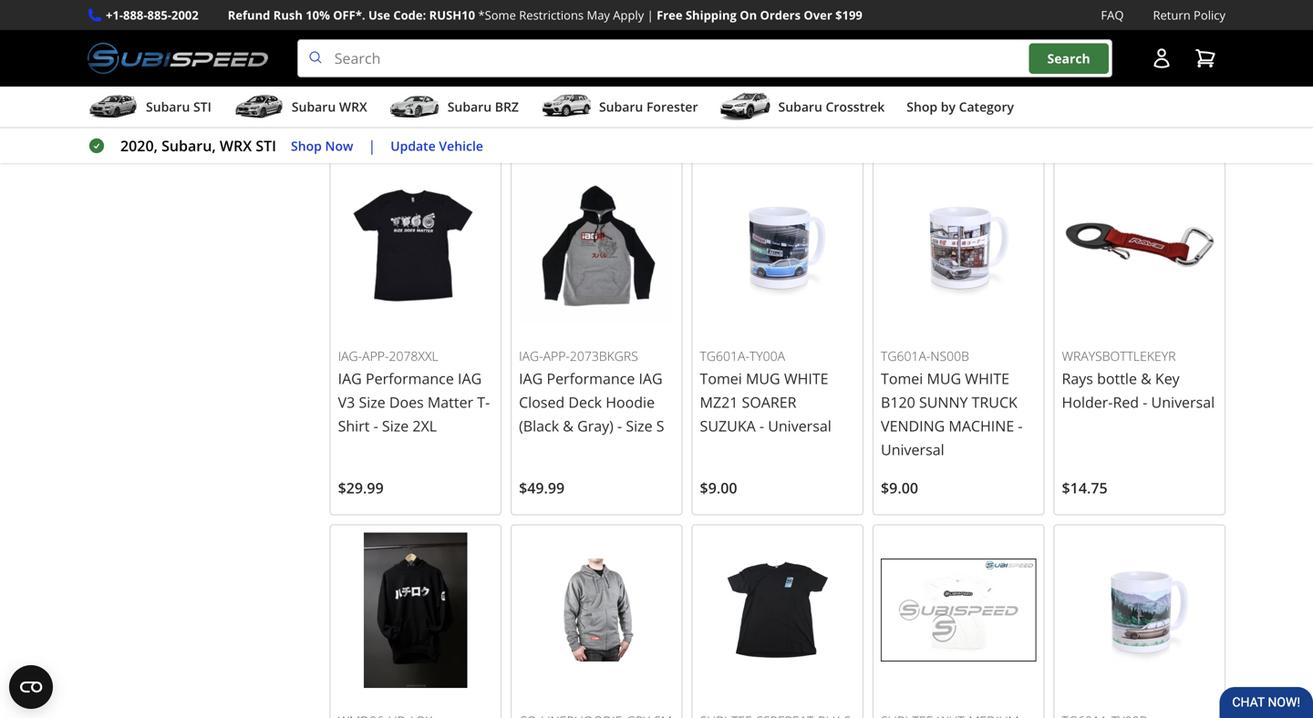Task type: describe. For each thing, give the bounding box(es) containing it.
hoodie inside ft86speedfactory hachi roku hoodie - universal
[[781, 27, 830, 47]]

code:
[[393, 7, 426, 23]]

gift
[[414, 4, 438, 23]]

refund
[[228, 7, 270, 23]]

iag performance iag v3 size does matter t-shirt - size 2xl image
[[338, 168, 494, 323]]

- inside the "iag performance iag boxer logo hoodie (black) - size 2xl"
[[929, 51, 934, 71]]

iag- for iag performance iag v3 size does matter t- shirt - size 2xl
[[338, 348, 362, 365]]

shirt
[[338, 416, 370, 436]]

subaru forester button
[[541, 90, 698, 127]]

rays
[[1062, 369, 1094, 389]]

rush10
[[429, 7, 475, 23]]

subaru brz
[[448, 98, 519, 115]]

use
[[368, 7, 390, 23]]

& inside iag-app-2073bkgrs iag performance iag closed deck hoodie (black & gray) - size s
[[563, 416, 574, 436]]

shop now link
[[291, 136, 353, 156]]

tg601a-ns00b tomei mug white b120 sunny truck vending machine - universal
[[881, 348, 1023, 460]]

10%
[[306, 7, 330, 23]]

white for sunny
[[965, 369, 1010, 389]]

subaru sti button
[[88, 90, 211, 127]]

ty00a
[[750, 348, 785, 365]]

subaru for subaru crosstrek
[[779, 98, 823, 115]]

t-
[[477, 393, 490, 412]]

hachi
[[700, 27, 739, 47]]

category
[[959, 98, 1014, 115]]

apply
[[613, 7, 644, 23]]

ft86speedfactory
[[700, 4, 824, 23]]

subispeed logo image
[[88, 39, 268, 78]]

2020,
[[120, 136, 158, 156]]

(black) inside the "iag performance iag boxer logo hoodie (black) - size 2xl"
[[881, 51, 926, 71]]

update vehicle
[[391, 137, 483, 154]]

search button
[[1029, 43, 1109, 74]]

subispeed
[[338, 4, 410, 23]]

v3
[[338, 393, 355, 412]]

(black
[[519, 416, 559, 436]]

$49.99
[[519, 478, 565, 498]]

bottle
[[1097, 369, 1137, 389]]

shop for shop now
[[291, 137, 322, 154]]

subaru for subaru wrx
[[292, 98, 336, 115]]

$48.99
[[881, 113, 927, 133]]

$14.75
[[1062, 478, 1108, 498]]

tomei mug white mz21 soarer suzuka - universal image
[[700, 168, 856, 323]]

shop for shop by category
[[907, 98, 938, 115]]

app- for deck
[[543, 348, 570, 365]]

faq
[[1101, 7, 1124, 23]]

embroidered
[[519, 51, 608, 71]]

- inside wraysbottlekeyr rays bottle & key holder-red - universal
[[1143, 393, 1148, 412]]

1 vertical spatial |
[[368, 136, 376, 156]]

2xl inside iag-app-2078xxl iag performance iag v3 size does matter t- shirt - size 2xl
[[413, 416, 437, 436]]

subaru for subaru brz
[[448, 98, 492, 115]]

open widget image
[[9, 666, 53, 710]]

update vehicle button
[[391, 136, 483, 156]]

+1-888-885-2002
[[106, 7, 199, 23]]

crosstrek
[[826, 98, 885, 115]]

$199
[[836, 7, 863, 23]]

what monsters do hachi roku 86 hoodie size l - universal image
[[338, 533, 494, 689]]

shop by category
[[907, 98, 1014, 115]]

iag-app-2073bkgrs iag performance iag closed deck hoodie (black & gray) - size s
[[519, 348, 665, 436]]

subispeed repeated logo t-shirt black small image
[[700, 533, 856, 689]]

logo for boxer
[[925, 27, 958, 47]]

shop by category button
[[907, 90, 1014, 127]]

update
[[391, 137, 436, 154]]

ns00b
[[931, 348, 969, 365]]

tomei inside tomei sun shade gdb/bnr32/ae86 cherry blossom mt.fuji - universal
[[1062, 4, 1104, 23]]

on
[[740, 7, 757, 23]]

machine
[[949, 416, 1014, 436]]

a subaru crosstrek thumbnail image image
[[720, 93, 771, 121]]

- inside tomei sun shade gdb/bnr32/ae86 cherry blossom mt.fuji - universal
[[1114, 75, 1119, 94]]

(black) inside "iag performance iag miami logo embroidered flexfit cap (black) - size s/m"
[[549, 75, 594, 94]]

tg601a-ty00a tomei mug white mz21 soarer suzuka - universal
[[700, 348, 832, 436]]

vending
[[881, 416, 945, 436]]

a subaru forester thumbnail image image
[[541, 93, 592, 121]]

mug for soarer
[[746, 369, 780, 389]]

hoodie inside iag-app-2073bkgrs iag performance iag closed deck hoodie (black & gray) - size s
[[606, 393, 655, 412]]

2002
[[171, 7, 199, 23]]

cherry
[[1062, 51, 1116, 71]]

rush
[[273, 7, 303, 23]]

885-
[[147, 7, 171, 23]]

subaru forester
[[599, 98, 698, 115]]

subaru sti
[[146, 98, 211, 115]]

$40.00
[[700, 113, 746, 133]]

iag performance iag closed deck hoodie (black & gray) - size s image
[[519, 168, 675, 323]]

subaru wrx button
[[233, 90, 367, 127]]

return
[[1153, 7, 1191, 23]]

888-
[[123, 7, 147, 23]]

$32.99
[[519, 113, 565, 133]]

closed
[[519, 393, 565, 412]]

restrictions
[[519, 7, 584, 23]]

*some
[[478, 7, 516, 23]]

performance inside the "iag performance iag boxer logo hoodie (black) - size 2xl"
[[909, 4, 997, 23]]

holder-
[[1062, 393, 1113, 412]]

refund rush 10% off*. use code: rush10 *some restrictions may apply | free shipping on orders over $199
[[228, 7, 863, 23]]

search input field
[[297, 39, 1113, 78]]

by
[[941, 98, 956, 115]]

search
[[1048, 50, 1091, 67]]

does
[[389, 393, 424, 412]]

return policy
[[1153, 7, 1226, 23]]

subaru for subaru sti
[[146, 98, 190, 115]]

miami
[[519, 27, 561, 47]]

flexfit
[[612, 51, 653, 71]]

rays bottle & key holder-red - universal image
[[1062, 168, 1218, 323]]

sunny
[[919, 393, 968, 412]]

orders
[[760, 7, 801, 23]]

tomei mug white b120 sunny truck vending machine - universal image
[[881, 168, 1037, 323]]

b120
[[881, 393, 916, 412]]



Task type: vqa. For each thing, say whether or not it's contained in the screenshot.
* Review: The *
no



Task type: locate. For each thing, give the bounding box(es) containing it.
&
[[1141, 369, 1152, 389], [563, 416, 574, 436]]

1 vertical spatial &
[[563, 416, 574, 436]]

app- up closed
[[543, 348, 570, 365]]

hoodie inside the "iag performance iag boxer logo hoodie (black) - size 2xl"
[[962, 27, 1011, 47]]

performance inside iag-app-2073bkgrs iag performance iag closed deck hoodie (black & gray) - size s
[[547, 369, 635, 389]]

1 mug from the left
[[746, 369, 780, 389]]

- down soarer on the bottom
[[760, 416, 764, 436]]

tg601a- inside the tg601a-ns00b tomei mug white b120 sunny truck vending machine - universal
[[881, 348, 931, 365]]

sti down a subaru wrx thumbnail image
[[256, 136, 276, 156]]

shop left by
[[907, 98, 938, 115]]

subaru down s/m
[[599, 98, 643, 115]]

tg601a- for tomei mug white b120 sunny truck vending machine - universal
[[881, 348, 931, 365]]

white up truck
[[965, 369, 1010, 389]]

0 vertical spatial |
[[647, 7, 654, 23]]

logo
[[565, 27, 598, 47], [925, 27, 958, 47]]

shop inside shop by category "dropdown button"
[[907, 98, 938, 115]]

tg601a- up b120
[[881, 348, 931, 365]]

tg601a- for tomei mug white mz21 soarer suzuka - universal
[[700, 348, 750, 365]]

hoodie down over
[[781, 27, 830, 47]]

2 white from the left
[[965, 369, 1010, 389]]

1 white from the left
[[784, 369, 829, 389]]

1 vertical spatial sti
[[256, 136, 276, 156]]

universal inside tomei sun shade gdb/bnr32/ae86 cherry blossom mt.fuji - universal
[[1123, 75, 1186, 94]]

- right red
[[1143, 393, 1148, 412]]

|
[[647, 7, 654, 23], [368, 136, 376, 156]]

1 iag- from the left
[[338, 348, 362, 365]]

universal down soarer on the bottom
[[768, 416, 832, 436]]

mz21
[[700, 393, 738, 412]]

(black) down boxer
[[881, 51, 926, 71]]

1 horizontal spatial white
[[965, 369, 1010, 389]]

1 horizontal spatial hoodie
[[781, 27, 830, 47]]

0 horizontal spatial sti
[[193, 98, 211, 115]]

white inside tg601a-ty00a tomei mug white mz21 soarer suzuka - universal
[[784, 369, 829, 389]]

may
[[587, 7, 610, 23]]

0 horizontal spatial (black)
[[549, 75, 594, 94]]

sti up 2020, subaru, wrx sti
[[193, 98, 211, 115]]

over
[[804, 7, 833, 23]]

a subaru wrx thumbnail image image
[[233, 93, 284, 121]]

app-
[[362, 348, 389, 365], [543, 348, 570, 365]]

size down flexfit
[[606, 75, 633, 94]]

policy
[[1194, 7, 1226, 23]]

subaru up subaru,
[[146, 98, 190, 115]]

shop left the now
[[291, 137, 322, 154]]

$9.00
[[700, 478, 737, 498], [881, 478, 919, 498]]

subaru up shop now on the top of page
[[292, 98, 336, 115]]

tomei
[[1062, 4, 1104, 23], [700, 369, 742, 389], [881, 369, 923, 389]]

tg601a- inside tg601a-ty00a tomei mug white mz21 soarer suzuka - universal
[[700, 348, 750, 365]]

iag- up v3
[[338, 348, 362, 365]]

mug down ty00a
[[746, 369, 780, 389]]

$29.99
[[338, 478, 384, 498]]

tomei mug white gx70g mark-2 wagon touge - universal image
[[1062, 533, 1218, 689]]

mt.fuji
[[1062, 75, 1111, 94]]

subaru crosstrek
[[779, 98, 885, 115]]

1 vertical spatial wrx
[[220, 136, 252, 156]]

app- inside iag-app-2078xxl iag performance iag v3 size does matter t- shirt - size 2xl
[[362, 348, 389, 365]]

ft86speedfactory hachi roku hoodie - universal
[[700, 4, 838, 71]]

0 horizontal spatial tomei
[[700, 369, 742, 389]]

$18.00
[[1062, 113, 1108, 133]]

logo inside "iag performance iag miami logo embroidered flexfit cap (black) - size s/m"
[[565, 27, 598, 47]]

subaru for subaru forester
[[599, 98, 643, 115]]

2 subaru from the left
[[292, 98, 336, 115]]

sti inside dropdown button
[[193, 98, 211, 115]]

iag-
[[338, 348, 362, 365], [519, 348, 543, 365]]

& left the gray)
[[563, 416, 574, 436]]

- inside tg601a-ty00a tomei mug white mz21 soarer suzuka - universal
[[760, 416, 764, 436]]

hoodie
[[781, 27, 830, 47], [962, 27, 1011, 47], [606, 393, 655, 412]]

roku
[[742, 27, 777, 47]]

0 horizontal spatial 2xl
[[413, 416, 437, 436]]

0 horizontal spatial $9.00
[[700, 478, 737, 498]]

logo inside the "iag performance iag boxer logo hoodie (black) - size 2xl"
[[925, 27, 958, 47]]

subaru right the a subaru crosstrek thumbnail image
[[779, 98, 823, 115]]

0 vertical spatial shop
[[907, 98, 938, 115]]

3 subaru from the left
[[448, 98, 492, 115]]

mug inside tg601a-ty00a tomei mug white mz21 soarer suzuka - universal
[[746, 369, 780, 389]]

soarer
[[742, 393, 797, 412]]

1 horizontal spatial |
[[647, 7, 654, 23]]

subaru crosstrek button
[[720, 90, 885, 127]]

2 logo from the left
[[925, 27, 958, 47]]

tomei inside the tg601a-ns00b tomei mug white b120 sunny truck vending machine - universal
[[881, 369, 923, 389]]

size up by
[[938, 51, 965, 71]]

2 horizontal spatial hoodie
[[962, 27, 1011, 47]]

faq link
[[1101, 5, 1124, 25]]

iag- for iag performance iag closed deck hoodie (black & gray) - size s
[[519, 348, 543, 365]]

gray)
[[577, 416, 614, 436]]

app- inside iag-app-2073bkgrs iag performance iag closed deck hoodie (black & gray) - size s
[[543, 348, 570, 365]]

subaru brz button
[[389, 90, 519, 127]]

vehicle
[[439, 137, 483, 154]]

subaru inside dropdown button
[[779, 98, 823, 115]]

1 horizontal spatial 2xl
[[968, 51, 993, 71]]

- inside the tg601a-ns00b tomei mug white b120 sunny truck vending machine - universal
[[1018, 416, 1023, 436]]

performance inside "iag performance iag miami logo embroidered flexfit cap (black) - size s/m"
[[547, 4, 635, 23]]

subaru left the brz
[[448, 98, 492, 115]]

tomei inside tg601a-ty00a tomei mug white mz21 soarer suzuka - universal
[[700, 369, 742, 389]]

app- up shirt
[[362, 348, 389, 365]]

0 horizontal spatial hoodie
[[606, 393, 655, 412]]

mug down ns00b
[[927, 369, 962, 389]]

1 horizontal spatial wrx
[[339, 98, 367, 115]]

0 horizontal spatial shop
[[291, 137, 322, 154]]

white up soarer on the bottom
[[784, 369, 829, 389]]

4 subaru from the left
[[599, 98, 643, 115]]

| down $225.00
[[368, 136, 376, 156]]

forester
[[647, 98, 698, 115]]

tomei for tomei mug white b120 sunny truck vending machine - universal
[[881, 369, 923, 389]]

suzuka
[[700, 416, 756, 436]]

- up shop by category
[[929, 51, 934, 71]]

0 vertical spatial wrx
[[339, 98, 367, 115]]

1 horizontal spatial tg601a-
[[881, 348, 931, 365]]

sun
[[1108, 4, 1138, 23]]

2 tg601a- from the left
[[881, 348, 931, 365]]

size down does
[[382, 416, 409, 436]]

1 vertical spatial (black)
[[549, 75, 594, 94]]

0 horizontal spatial wrx
[[220, 136, 252, 156]]

size inside iag-app-2073bkgrs iag performance iag closed deck hoodie (black & gray) - size s
[[626, 416, 653, 436]]

subaru
[[146, 98, 190, 115], [292, 98, 336, 115], [448, 98, 492, 115], [599, 98, 643, 115], [779, 98, 823, 115]]

$9.00 for tomei mug white b120 sunny truck vending machine - universal
[[881, 478, 919, 498]]

size left s
[[626, 416, 653, 436]]

1 horizontal spatial app-
[[543, 348, 570, 365]]

0 vertical spatial &
[[1141, 369, 1152, 389]]

universal down key
[[1152, 393, 1215, 412]]

mug inside the tg601a-ns00b tomei mug white b120 sunny truck vending machine - universal
[[927, 369, 962, 389]]

red
[[1113, 393, 1139, 412]]

size
[[938, 51, 965, 71], [606, 75, 633, 94], [359, 393, 386, 412], [382, 416, 409, 436], [626, 416, 653, 436]]

0 horizontal spatial iag-
[[338, 348, 362, 365]]

1 $9.00 from the left
[[700, 478, 737, 498]]

iag-app-2078xxl iag performance iag v3 size does matter t- shirt - size 2xl
[[338, 348, 490, 436]]

wraysbottlekeyr
[[1062, 348, 1176, 365]]

shop inside shop now link
[[291, 137, 322, 154]]

logo right boxer
[[925, 27, 958, 47]]

shipping
[[686, 7, 737, 23]]

0 horizontal spatial |
[[368, 136, 376, 156]]

cap
[[519, 75, 545, 94]]

universal inside tg601a-ty00a tomei mug white mz21 soarer suzuka - universal
[[768, 416, 832, 436]]

tomei for tomei mug white mz21 soarer suzuka - universal
[[700, 369, 742, 389]]

$9.00 down vending
[[881, 478, 919, 498]]

iag- inside iag-app-2073bkgrs iag performance iag closed deck hoodie (black & gray) - size s
[[519, 348, 543, 365]]

1 app- from the left
[[362, 348, 389, 365]]

1 horizontal spatial (black)
[[881, 51, 926, 71]]

tomei up b120
[[881, 369, 923, 389]]

tg601a- up "mz21" at the right bottom of the page
[[700, 348, 750, 365]]

mug for sunny
[[927, 369, 962, 389]]

tomei up "mz21" at the right bottom of the page
[[700, 369, 742, 389]]

wrx inside dropdown button
[[339, 98, 367, 115]]

shop now
[[291, 137, 353, 154]]

s
[[657, 416, 665, 436]]

2xl down does
[[413, 416, 437, 436]]

- inside iag-app-2078xxl iag performance iag v3 size does matter t- shirt - size 2xl
[[374, 416, 378, 436]]

universal down vending
[[881, 440, 945, 460]]

& left key
[[1141, 369, 1152, 389]]

universal inside the tg601a-ns00b tomei mug white b120 sunny truck vending machine - universal
[[881, 440, 945, 460]]

now
[[325, 137, 353, 154]]

- right shirt
[[374, 416, 378, 436]]

5 subaru from the left
[[779, 98, 823, 115]]

shop
[[907, 98, 938, 115], [291, 137, 322, 154]]

- inside "iag performance iag miami logo embroidered flexfit cap (black) - size s/m"
[[597, 75, 602, 94]]

1 horizontal spatial shop
[[907, 98, 938, 115]]

0 vertical spatial 2xl
[[968, 51, 993, 71]]

2073bkgrs
[[570, 348, 638, 365]]

0 horizontal spatial &
[[563, 416, 574, 436]]

white for soarer
[[784, 369, 829, 389]]

blossom
[[1120, 51, 1189, 71]]

1 vertical spatial shop
[[291, 137, 322, 154]]

2 mug from the left
[[927, 369, 962, 389]]

key
[[1156, 369, 1180, 389]]

a subaru brz thumbnail image image
[[389, 93, 440, 121]]

off*.
[[333, 7, 365, 23]]

tomei sun shade gdb/bnr32/ae86 cherry blossom mt.fuji - universal
[[1062, 4, 1189, 94]]

2 horizontal spatial tomei
[[1062, 4, 1104, 23]]

- right machine on the right bottom of the page
[[1018, 416, 1023, 436]]

1 tg601a- from the left
[[700, 348, 750, 365]]

universal down hachi
[[700, 51, 764, 71]]

performance inside iag-app-2078xxl iag performance iag v3 size does matter t- shirt - size 2xl
[[366, 369, 454, 389]]

white inside the tg601a-ns00b tomei mug white b120 sunny truck vending machine - universal
[[965, 369, 1010, 389]]

universal
[[700, 51, 764, 71], [1123, 75, 1186, 94], [1152, 393, 1215, 412], [768, 416, 832, 436], [881, 440, 945, 460]]

2 $9.00 from the left
[[881, 478, 919, 498]]

free
[[657, 7, 683, 23]]

tomei left sun
[[1062, 4, 1104, 23]]

size inside the "iag performance iag boxer logo hoodie (black) - size 2xl"
[[938, 51, 965, 71]]

subaru inside dropdown button
[[599, 98, 643, 115]]

1 horizontal spatial logo
[[925, 27, 958, 47]]

-
[[833, 27, 838, 47], [929, 51, 934, 71], [597, 75, 602, 94], [1114, 75, 1119, 94], [1143, 393, 1148, 412], [374, 416, 378, 436], [760, 416, 764, 436], [618, 416, 622, 436], [1018, 416, 1023, 436]]

sti
[[193, 98, 211, 115], [256, 136, 276, 156]]

size inside "iag performance iag miami logo embroidered flexfit cap (black) - size s/m"
[[606, 75, 633, 94]]

shade
[[1142, 4, 1188, 23]]

1 horizontal spatial sti
[[256, 136, 276, 156]]

deck
[[569, 393, 602, 412]]

brz
[[495, 98, 519, 115]]

$225.00
[[338, 113, 392, 133]]

logo down may
[[565, 27, 598, 47]]

1 subaru from the left
[[146, 98, 190, 115]]

iag- up closed
[[519, 348, 543, 365]]

card
[[442, 4, 474, 23]]

size right v3
[[359, 393, 386, 412]]

0 horizontal spatial mug
[[746, 369, 780, 389]]

iag performance iag boxer logo hoodie (black) - size 2xl
[[881, 4, 1025, 71]]

1 horizontal spatial iag-
[[519, 348, 543, 365]]

+1-
[[106, 7, 123, 23]]

button image
[[1151, 48, 1173, 69]]

1 horizontal spatial tomei
[[881, 369, 923, 389]]

subaru wrx
[[292, 98, 367, 115]]

hoodie up category
[[962, 27, 1011, 47]]

performance
[[547, 4, 635, 23], [909, 4, 997, 23], [366, 369, 454, 389], [547, 369, 635, 389]]

universal down the blossom
[[1123, 75, 1186, 94]]

hoodie up the gray)
[[606, 393, 655, 412]]

1 horizontal spatial mug
[[927, 369, 962, 389]]

2 app- from the left
[[543, 348, 570, 365]]

0 horizontal spatial app-
[[362, 348, 389, 365]]

2 iag- from the left
[[519, 348, 543, 365]]

0 horizontal spatial logo
[[565, 27, 598, 47]]

- down $199
[[833, 27, 838, 47]]

- right mt.fuji on the right
[[1114, 75, 1119, 94]]

2020, subaru, wrx sti
[[120, 136, 276, 156]]

gdb/bnr32/ae86
[[1062, 27, 1184, 47]]

subispeed gift card
[[338, 4, 474, 23]]

return policy link
[[1153, 5, 1226, 25]]

app- for size
[[362, 348, 389, 365]]

(black) down embroidered
[[549, 75, 594, 94]]

1 vertical spatial 2xl
[[413, 416, 437, 436]]

iag- inside iag-app-2078xxl iag performance iag v3 size does matter t- shirt - size 2xl
[[338, 348, 362, 365]]

2078xxl
[[389, 348, 438, 365]]

1 logo from the left
[[565, 27, 598, 47]]

1 horizontal spatial $9.00
[[881, 478, 919, 498]]

0 horizontal spatial tg601a-
[[700, 348, 750, 365]]

$9.00 for tomei mug white mz21 soarer suzuka - universal
[[700, 478, 737, 498]]

| left free
[[647, 7, 654, 23]]

matter
[[428, 393, 473, 412]]

iag
[[519, 4, 543, 23], [639, 4, 663, 23], [881, 4, 905, 23], [1001, 4, 1025, 23], [338, 369, 362, 389], [458, 369, 482, 389], [519, 369, 543, 389], [639, 369, 663, 389]]

boxer
[[881, 27, 921, 47]]

1 horizontal spatial &
[[1141, 369, 1152, 389]]

& inside wraysbottlekeyr rays bottle & key holder-red - universal
[[1141, 369, 1152, 389]]

0 vertical spatial sti
[[193, 98, 211, 115]]

iag performance iag miami logo embroidered flexfit cap (black) - size s/m
[[519, 4, 663, 94]]

truck
[[972, 393, 1018, 412]]

0 vertical spatial (black)
[[881, 51, 926, 71]]

a subaru sti thumbnail image image
[[88, 93, 139, 121]]

cobb grey zip hoodie small image
[[519, 533, 675, 689]]

subispeed team t-shirt-white-medium - universal image
[[881, 533, 1037, 689]]

2xl up category
[[968, 51, 993, 71]]

wrx down a subaru wrx thumbnail image
[[220, 136, 252, 156]]

white
[[784, 369, 829, 389], [965, 369, 1010, 389]]

- right the gray)
[[618, 416, 622, 436]]

- inside iag-app-2073bkgrs iag performance iag closed deck hoodie (black & gray) - size s
[[618, 416, 622, 436]]

0 horizontal spatial white
[[784, 369, 829, 389]]

universal inside ft86speedfactory hachi roku hoodie - universal
[[700, 51, 764, 71]]

logo for miami
[[565, 27, 598, 47]]

$9.00 down suzuka
[[700, 478, 737, 498]]

2xl inside the "iag performance iag boxer logo hoodie (black) - size 2xl"
[[968, 51, 993, 71]]

- right a subaru forester thumbnail image
[[597, 75, 602, 94]]

universal inside wraysbottlekeyr rays bottle & key holder-red - universal
[[1152, 393, 1215, 412]]

wrx up the now
[[339, 98, 367, 115]]

- inside ft86speedfactory hachi roku hoodie - universal
[[833, 27, 838, 47]]



